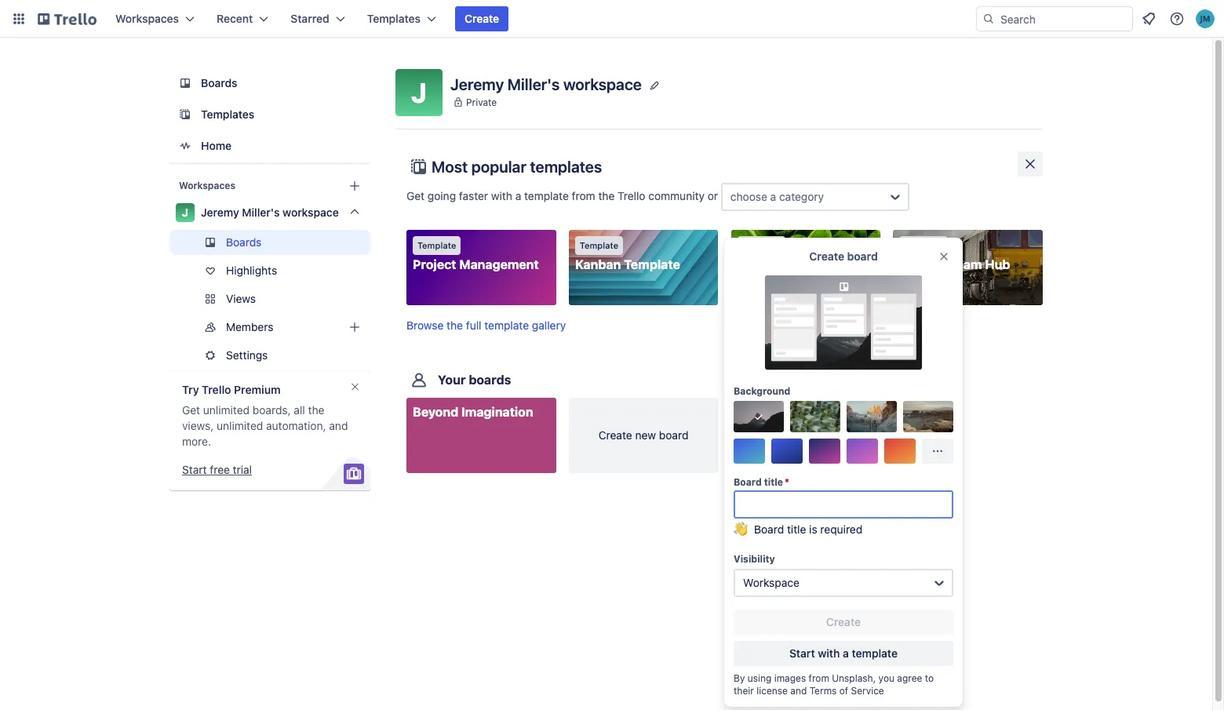 Task type: vqa. For each thing, say whether or not it's contained in the screenshot.
the leftmost Add a card 'button'
no



Task type: locate. For each thing, give the bounding box(es) containing it.
boards link up the templates link
[[170, 69, 371, 97]]

1 horizontal spatial with
[[818, 647, 840, 660]]

trello left community
[[618, 189, 646, 202]]

trello inside try trello premium get unlimited boards, all the views, unlimited automation, and more.
[[202, 383, 231, 396]]

0 horizontal spatial and
[[329, 419, 348, 433]]

template inside template project management
[[418, 240, 456, 250]]

1 vertical spatial get
[[182, 404, 200, 417]]

start for start free trial
[[182, 463, 207, 477]]

0 horizontal spatial a
[[516, 189, 522, 202]]

0 vertical spatial and
[[329, 419, 348, 433]]

and
[[329, 419, 348, 433], [791, 685, 807, 697]]

project up browse
[[413, 258, 457, 272]]

the
[[599, 189, 615, 202], [447, 319, 463, 332], [308, 404, 325, 417]]

1 vertical spatial from
[[809, 673, 830, 685]]

1 horizontal spatial the
[[447, 319, 463, 332]]

the right all
[[308, 404, 325, 417]]

get
[[407, 189, 425, 202], [182, 404, 200, 417]]

template project management
[[413, 240, 539, 272]]

trial
[[233, 463, 252, 477]]

0 vertical spatial create button
[[455, 6, 509, 31]]

highlights link
[[170, 258, 371, 283]]

a down most popular templates
[[516, 189, 522, 202]]

boards
[[201, 76, 238, 89], [226, 236, 262, 249]]

going
[[428, 189, 456, 202]]

1 vertical spatial jeremy miller's workspace
[[201, 206, 339, 219]]

the left full
[[447, 319, 463, 332]]

try trello premium get unlimited boards, all the views, unlimited automation, and more.
[[182, 383, 348, 448]]

1 vertical spatial jeremy
[[201, 206, 239, 219]]

j left private
[[411, 76, 427, 108]]

0 horizontal spatial the
[[308, 404, 325, 417]]

boards,
[[253, 404, 291, 417]]

1 horizontal spatial jeremy
[[451, 75, 504, 93]]

0 horizontal spatial title
[[765, 477, 783, 488]]

recent button
[[207, 6, 278, 31]]

the inside try trello premium get unlimited boards, all the views, unlimited automation, and more.
[[308, 404, 325, 417]]

you
[[879, 673, 895, 685]]

0 horizontal spatial from
[[572, 189, 596, 202]]

jeremy miller's workspace
[[451, 75, 642, 93], [201, 206, 339, 219]]

title left the is
[[787, 523, 807, 536]]

0 horizontal spatial with
[[491, 189, 513, 202]]

boards
[[469, 373, 511, 387]]

from up license and terms of service
[[809, 673, 830, 685]]

template right full
[[485, 319, 529, 332]]

1 vertical spatial templates
[[201, 108, 255, 121]]

workspaces inside popup button
[[115, 12, 179, 25]]

create button inside primary element
[[455, 6, 509, 31]]

with up by using images from unsplash, you agree to their
[[818, 647, 840, 660]]

popular
[[472, 158, 527, 176]]

search image
[[983, 13, 995, 25]]

templates
[[367, 12, 421, 25], [201, 108, 255, 121]]

back to home image
[[38, 6, 97, 31]]

and down images
[[791, 685, 807, 697]]

1 horizontal spatial board
[[848, 250, 878, 263]]

boards right board image
[[201, 76, 238, 89]]

project inside template project management
[[413, 258, 457, 272]]

template
[[418, 240, 456, 250], [580, 240, 619, 250], [742, 240, 781, 250], [905, 240, 943, 250], [624, 258, 681, 272]]

1 horizontal spatial and
[[791, 685, 807, 697]]

workspaces
[[115, 12, 179, 25], [179, 180, 236, 192]]

0 horizontal spatial board
[[659, 429, 689, 442]]

license and terms of service
[[757, 685, 885, 697]]

template for start with a template
[[852, 647, 898, 660]]

1 horizontal spatial trello
[[618, 189, 646, 202]]

1 horizontal spatial get
[[407, 189, 425, 202]]

template up you
[[852, 647, 898, 660]]

0 horizontal spatial jeremy
[[201, 206, 239, 219]]

gallery
[[532, 319, 566, 332]]

2 project from the left
[[782, 258, 826, 272]]

license
[[757, 685, 788, 697]]

1 horizontal spatial from
[[809, 673, 830, 685]]

new
[[635, 429, 656, 442]]

workspace down primary element
[[564, 75, 642, 93]]

template for project
[[418, 240, 456, 250]]

0 notifications image
[[1140, 9, 1159, 28]]

home
[[201, 139, 232, 152]]

with inside button
[[818, 647, 840, 660]]

template up kanban
[[580, 240, 619, 250]]

from down templates
[[572, 189, 596, 202]]

start up images
[[790, 647, 815, 660]]

start free trial button
[[182, 462, 252, 478]]

create a workspace image
[[345, 177, 364, 195]]

to
[[925, 673, 934, 685]]

more.
[[182, 435, 211, 448]]

template up remote
[[905, 240, 943, 250]]

template inside template remote team hub
[[905, 240, 943, 250]]

required
[[821, 523, 863, 536]]

trello right try
[[202, 383, 231, 396]]

0 horizontal spatial project
[[413, 258, 457, 272]]

0 horizontal spatial j
[[182, 206, 189, 219]]

0 vertical spatial boards
[[201, 76, 238, 89]]

j
[[411, 76, 427, 108], [182, 206, 189, 219]]

0 vertical spatial jeremy miller's workspace
[[451, 75, 642, 93]]

templates button
[[358, 6, 446, 31]]

a inside start with a template button
[[843, 647, 849, 660]]

0 horizontal spatial trello
[[202, 383, 231, 396]]

0 horizontal spatial get
[[182, 404, 200, 417]]

get inside try trello premium get unlimited boards, all the views, unlimited automation, and more.
[[182, 404, 200, 417]]

project right simple
[[782, 258, 826, 272]]

unlimited
[[203, 404, 250, 417], [217, 419, 263, 433]]

agree
[[898, 673, 923, 685]]

0 vertical spatial miller's
[[508, 75, 560, 93]]

free
[[210, 463, 230, 477]]

a right choose
[[771, 190, 777, 203]]

templates inside popup button
[[367, 12, 421, 25]]

1 project from the left
[[413, 258, 457, 272]]

0 vertical spatial the
[[599, 189, 615, 202]]

create board
[[810, 250, 878, 263]]

boards up 'highlights'
[[226, 236, 262, 249]]

templates up home
[[201, 108, 255, 121]]

workspace up highlights link
[[283, 206, 339, 219]]

start
[[182, 463, 207, 477], [790, 647, 815, 660]]

is
[[810, 523, 818, 536]]

unsplash,
[[832, 673, 876, 685]]

title left *
[[765, 477, 783, 488]]

jeremy miller's workspace up highlights link
[[201, 206, 339, 219]]

views link
[[170, 287, 371, 312]]

their
[[734, 685, 754, 697]]

0 vertical spatial start
[[182, 463, 207, 477]]

1 vertical spatial j
[[182, 206, 189, 219]]

0 vertical spatial get
[[407, 189, 425, 202]]

template simple project board
[[738, 240, 865, 272]]

1 horizontal spatial title
[[787, 523, 807, 536]]

template inside template simple project board
[[742, 240, 781, 250]]

unlimited up views,
[[203, 404, 250, 417]]

None text field
[[734, 491, 954, 519]]

1 vertical spatial title
[[787, 523, 807, 536]]

1 horizontal spatial project
[[782, 258, 826, 272]]

board
[[848, 250, 878, 263], [659, 429, 689, 442]]

0 vertical spatial workspaces
[[115, 12, 179, 25]]

choose a category
[[731, 190, 824, 203]]

most popular templates
[[432, 158, 602, 176]]

create
[[465, 12, 499, 25], [810, 250, 845, 263], [599, 429, 633, 442], [827, 615, 861, 629]]

add image
[[345, 318, 364, 337]]

1 horizontal spatial start
[[790, 647, 815, 660]]

the down templates
[[599, 189, 615, 202]]

1 horizontal spatial templates
[[367, 12, 421, 25]]

start with a template button
[[734, 641, 954, 667]]

start left the free
[[182, 463, 207, 477]]

1 vertical spatial boards
[[226, 236, 262, 249]]

1 vertical spatial miller's
[[242, 206, 280, 219]]

2 vertical spatial template
[[852, 647, 898, 660]]

trello
[[618, 189, 646, 202], [202, 383, 231, 396]]

views
[[226, 292, 256, 305]]

0 horizontal spatial templates
[[201, 108, 255, 121]]

project
[[413, 258, 457, 272], [782, 258, 826, 272]]

from inside by using images from unsplash, you agree to their
[[809, 673, 830, 685]]

template for kanban
[[580, 240, 619, 250]]

miller's
[[508, 75, 560, 93], [242, 206, 280, 219]]

2 horizontal spatial a
[[843, 647, 849, 660]]

2 horizontal spatial the
[[599, 189, 615, 202]]

templates link
[[170, 100, 371, 129]]

board left remote
[[848, 250, 878, 263]]

template board image
[[176, 105, 195, 124]]

0 horizontal spatial create button
[[455, 6, 509, 31]]

board inside template simple project board
[[829, 258, 865, 272]]

template down going
[[418, 240, 456, 250]]

1 horizontal spatial create button
[[734, 610, 954, 635]]

board left remote
[[829, 258, 865, 272]]

title
[[765, 477, 783, 488], [787, 523, 807, 536]]

simple
[[738, 258, 779, 272]]

1 horizontal spatial j
[[411, 76, 427, 108]]

home image
[[176, 137, 195, 155]]

terms
[[810, 685, 837, 697]]

1 horizontal spatial jeremy miller's workspace
[[451, 75, 642, 93]]

browse the full template gallery
[[407, 319, 566, 332]]

open information menu image
[[1170, 11, 1185, 27]]

get left going
[[407, 189, 425, 202]]

1 vertical spatial with
[[818, 647, 840, 660]]

create inside primary element
[[465, 12, 499, 25]]

a up 'unsplash,'
[[843, 647, 849, 660]]

jeremy up 'highlights'
[[201, 206, 239, 219]]

jeremy
[[451, 75, 504, 93], [201, 206, 239, 219]]

1 vertical spatial template
[[485, 319, 529, 332]]

faster
[[459, 189, 488, 202]]

2 vertical spatial the
[[308, 404, 325, 417]]

template inside button
[[852, 647, 898, 660]]

templates right starred dropdown button
[[367, 12, 421, 25]]

get up views,
[[182, 404, 200, 417]]

1 vertical spatial unlimited
[[217, 419, 263, 433]]

👋
[[734, 523, 748, 536]]

0 vertical spatial board
[[829, 258, 865, 272]]

0 vertical spatial jeremy
[[451, 75, 504, 93]]

with right faster
[[491, 189, 513, 202]]

1 vertical spatial start
[[790, 647, 815, 660]]

automation,
[[266, 419, 326, 433]]

0 vertical spatial templates
[[367, 12, 421, 25]]

j down home image in the left of the page
[[182, 206, 189, 219]]

board right new
[[659, 429, 689, 442]]

images
[[775, 673, 806, 685]]

0 vertical spatial boards link
[[170, 69, 371, 97]]

1 vertical spatial and
[[791, 685, 807, 697]]

service
[[851, 685, 885, 697]]

0 vertical spatial workspace
[[564, 75, 642, 93]]

Search field
[[995, 7, 1133, 31]]

and right automation,
[[329, 419, 348, 433]]

template down templates
[[524, 189, 569, 202]]

board
[[829, 258, 865, 272], [734, 477, 762, 488], [754, 523, 784, 536]]

0 horizontal spatial workspace
[[283, 206, 339, 219]]

unlimited down boards,
[[217, 419, 263, 433]]

1 vertical spatial board
[[659, 429, 689, 442]]

settings
[[226, 349, 268, 362]]

workspace
[[743, 576, 800, 590]]

from
[[572, 189, 596, 202], [809, 673, 830, 685]]

boards link
[[170, 69, 371, 97], [170, 230, 371, 255]]

1 horizontal spatial workspace
[[564, 75, 642, 93]]

jeremy up private
[[451, 75, 504, 93]]

wave image
[[734, 522, 748, 544]]

board left *
[[734, 477, 762, 488]]

workspaces up board image
[[115, 12, 179, 25]]

j inside button
[[411, 76, 427, 108]]

template up simple
[[742, 240, 781, 250]]

start for start with a template
[[790, 647, 815, 660]]

0 vertical spatial j
[[411, 76, 427, 108]]

0 vertical spatial with
[[491, 189, 513, 202]]

workspaces down home
[[179, 180, 236, 192]]

1 vertical spatial boards link
[[170, 230, 371, 255]]

board right 👋
[[754, 523, 784, 536]]

0 horizontal spatial start
[[182, 463, 207, 477]]

0 vertical spatial from
[[572, 189, 596, 202]]

jeremy miller's workspace up private
[[451, 75, 642, 93]]

1 vertical spatial trello
[[202, 383, 231, 396]]

members
[[226, 320, 274, 334]]

by
[[734, 673, 745, 685]]

hub
[[986, 258, 1011, 272]]

boards link up highlights link
[[170, 230, 371, 255]]



Task type: describe. For each thing, give the bounding box(es) containing it.
premium
[[234, 383, 281, 396]]

1 vertical spatial board
[[734, 477, 762, 488]]

background element
[[734, 401, 954, 464]]

template remote team hub
[[900, 240, 1011, 272]]

2 boards link from the top
[[170, 230, 371, 255]]

full
[[466, 319, 482, 332]]

primary element
[[0, 0, 1225, 38]]

1 boards link from the top
[[170, 69, 371, 97]]

or
[[708, 189, 718, 202]]

terms of service link
[[810, 685, 885, 697]]

boards for first boards link from the bottom
[[226, 236, 262, 249]]

template right kanban
[[624, 258, 681, 272]]

remote
[[900, 258, 947, 272]]

your
[[438, 373, 466, 387]]

1 horizontal spatial miller's
[[508, 75, 560, 93]]

0 horizontal spatial miller's
[[242, 206, 280, 219]]

of
[[840, 685, 849, 697]]

team
[[950, 258, 983, 272]]

1 horizontal spatial a
[[771, 190, 777, 203]]

settings link
[[170, 343, 371, 368]]

imagination
[[462, 405, 533, 419]]

choose
[[731, 190, 768, 203]]

browse
[[407, 319, 444, 332]]

create new board
[[599, 429, 689, 442]]

community
[[649, 189, 705, 202]]

the for get going faster with a template from the trello community or
[[599, 189, 615, 202]]

1 vertical spatial the
[[447, 319, 463, 332]]

0 vertical spatial unlimited
[[203, 404, 250, 417]]

the for try trello premium get unlimited boards, all the views, unlimited automation, and more.
[[308, 404, 325, 417]]

template for simple
[[742, 240, 781, 250]]

kanban
[[575, 258, 621, 272]]

0 vertical spatial trello
[[618, 189, 646, 202]]

1 vertical spatial workspace
[[283, 206, 339, 219]]

your boards
[[438, 373, 511, 387]]

private
[[466, 96, 497, 108]]

and inside try trello premium get unlimited boards, all the views, unlimited automation, and more.
[[329, 419, 348, 433]]

beyond
[[413, 405, 459, 419]]

1 vertical spatial workspaces
[[179, 180, 236, 192]]

0 vertical spatial title
[[765, 477, 783, 488]]

👋 board title is required
[[734, 523, 863, 536]]

recent
[[217, 12, 253, 25]]

template for browse the full template gallery
[[485, 319, 529, 332]]

beyond imagination
[[413, 405, 533, 419]]

all
[[294, 404, 305, 417]]

using
[[748, 673, 772, 685]]

template kanban template
[[575, 240, 681, 272]]

switch to… image
[[11, 11, 27, 27]]

workspaces button
[[106, 6, 204, 31]]

most
[[432, 158, 468, 176]]

close popover image
[[938, 250, 951, 263]]

board image
[[176, 74, 195, 93]]

try
[[182, 383, 199, 396]]

1 vertical spatial create button
[[734, 610, 954, 635]]

templates
[[530, 158, 602, 176]]

management
[[460, 258, 539, 272]]

custom image image
[[753, 411, 765, 423]]

by using images from unsplash, you agree to their
[[734, 673, 934, 697]]

category
[[780, 190, 824, 203]]

members link
[[170, 315, 371, 340]]

starred button
[[281, 6, 355, 31]]

0 horizontal spatial jeremy miller's workspace
[[201, 206, 339, 219]]

home link
[[170, 132, 371, 160]]

visibility
[[734, 553, 775, 565]]

*
[[785, 477, 790, 488]]

template for remote
[[905, 240, 943, 250]]

board title *
[[734, 477, 790, 488]]

boards for first boards link from the top
[[201, 76, 238, 89]]

background
[[734, 385, 791, 397]]

project inside template simple project board
[[782, 258, 826, 272]]

views,
[[182, 419, 214, 433]]

0 vertical spatial template
[[524, 189, 569, 202]]

0 vertical spatial board
[[848, 250, 878, 263]]

jeremy miller (jeremymiller198) image
[[1196, 9, 1215, 28]]

get going faster with a template from the trello community or
[[407, 189, 721, 202]]

starred
[[291, 12, 329, 25]]

highlights
[[226, 264, 277, 277]]

2 vertical spatial board
[[754, 523, 784, 536]]

license link
[[757, 685, 788, 697]]

j button
[[396, 69, 443, 116]]

start free trial
[[182, 463, 252, 477]]

beyond imagination link
[[407, 398, 556, 474]]

browse the full template gallery link
[[407, 319, 566, 332]]

start with a template
[[790, 647, 898, 660]]



